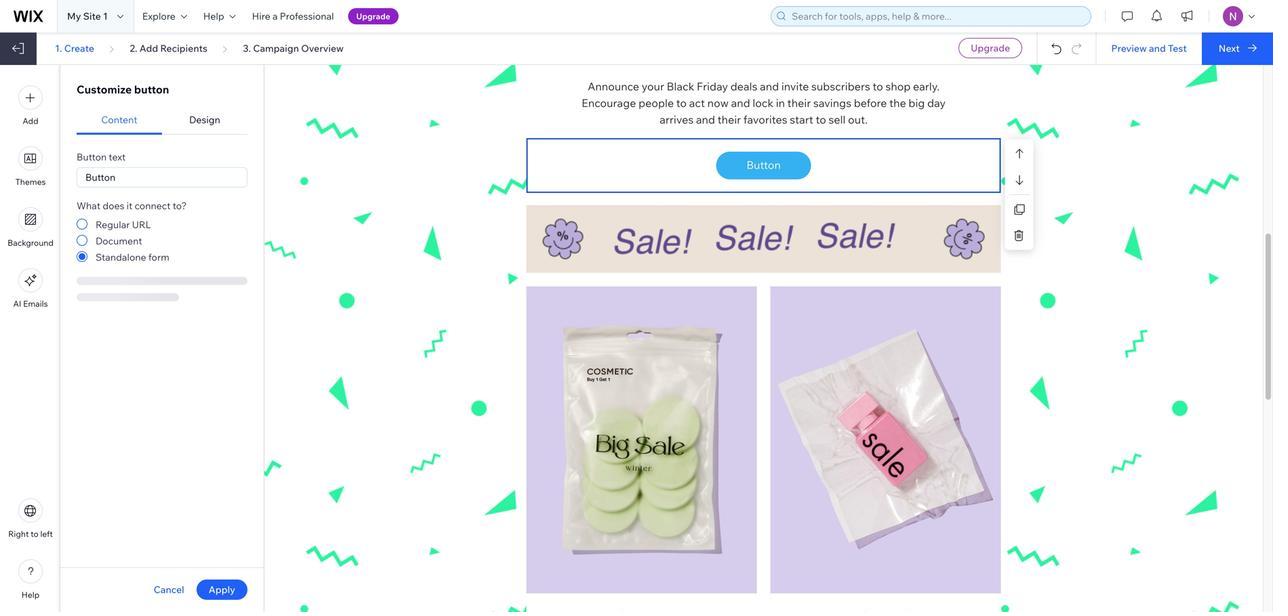 Task type: describe. For each thing, give the bounding box(es) containing it.
what does it connect to?
[[77, 200, 187, 212]]

encourage
[[582, 96, 636, 110]]

cancel button
[[154, 584, 184, 597]]

next button
[[1202, 33, 1273, 65]]

apply
[[209, 584, 235, 596]]

your
[[642, 80, 664, 93]]

lock
[[753, 96, 774, 110]]

out.
[[848, 113, 868, 127]]

test
[[1168, 42, 1187, 54]]

option group containing regular url
[[77, 216, 247, 265]]

themes
[[15, 177, 46, 187]]

announce
[[588, 80, 639, 93]]

it
[[127, 200, 133, 212]]

start
[[790, 113, 813, 127]]

url
[[132, 219, 151, 231]]

arrives
[[660, 113, 694, 127]]

button for button link
[[747, 158, 781, 172]]

ai emails
[[13, 299, 48, 309]]

1. create
[[55, 42, 94, 54]]

0 vertical spatial help
[[203, 10, 224, 22]]

professional
[[280, 10, 334, 22]]

0 horizontal spatial upgrade button
[[348, 8, 398, 24]]

left
[[40, 529, 53, 540]]

0 horizontal spatial help
[[22, 591, 39, 601]]

add inside button
[[23, 116, 38, 126]]

button left text
[[77, 151, 107, 163]]

site
[[83, 10, 101, 22]]

regular url
[[96, 219, 151, 231]]

regular
[[96, 219, 130, 231]]

text
[[109, 151, 126, 163]]

preview
[[1111, 42, 1147, 54]]

apply button
[[196, 580, 247, 601]]

customize
[[77, 83, 132, 96]]

next
[[1219, 42, 1240, 54]]

tab list containing content
[[77, 106, 247, 135]]

a
[[273, 10, 278, 22]]

button for button text box
[[85, 172, 115, 183]]

themes button
[[15, 146, 46, 187]]

and down deals
[[731, 96, 750, 110]]

2. add recipients
[[130, 42, 208, 54]]

cancel
[[154, 584, 184, 596]]

1.
[[55, 42, 62, 54]]

emails
[[23, 299, 48, 309]]

0 vertical spatial upgrade
[[356, 11, 390, 21]]

form
[[148, 252, 169, 263]]

1. create link
[[55, 42, 94, 55]]

deals
[[731, 80, 758, 93]]

button link
[[726, 152, 801, 179]]

in
[[776, 96, 785, 110]]

0 horizontal spatial help button
[[18, 560, 43, 601]]

subscribers
[[811, 80, 870, 93]]

explore
[[142, 10, 176, 22]]

3. campaign overview
[[243, 42, 344, 54]]

day
[[927, 96, 946, 110]]

overview
[[301, 42, 344, 54]]

recipients
[[160, 42, 208, 54]]

hire a professional
[[252, 10, 334, 22]]

my site 1
[[67, 10, 108, 22]]

favorites
[[744, 113, 787, 127]]



Task type: vqa. For each thing, say whether or not it's contained in the screenshot.
Local to the left
no



Task type: locate. For each thing, give the bounding box(es) containing it.
upgrade button right professional
[[348, 8, 398, 24]]

ai
[[13, 299, 21, 309]]

button down 'favorites'
[[747, 158, 781, 172]]

their down now
[[718, 113, 741, 127]]

hire a professional link
[[244, 0, 342, 33]]

button text
[[77, 151, 126, 163]]

and down "act"
[[696, 113, 715, 127]]

right to left
[[8, 529, 53, 540]]

tab list
[[77, 106, 247, 135]]

upgrade
[[356, 11, 390, 21], [971, 42, 1010, 54]]

standalone form
[[96, 252, 169, 263]]

0 vertical spatial upgrade button
[[348, 8, 398, 24]]

3. campaign overview link
[[243, 42, 344, 55]]

create
[[64, 42, 94, 54]]

help button
[[195, 0, 244, 33], [18, 560, 43, 601]]

preview and test
[[1111, 42, 1187, 54]]

1 horizontal spatial help
[[203, 10, 224, 22]]

add right 2.
[[139, 42, 158, 54]]

add up themes button
[[23, 116, 38, 126]]

0 vertical spatial their
[[788, 96, 811, 110]]

help button down the right to left
[[18, 560, 43, 601]]

campaign
[[253, 42, 299, 54]]

upgrade button down search for tools, apps, help & more... field in the right of the page
[[959, 38, 1022, 58]]

add button
[[18, 85, 43, 126]]

1 vertical spatial upgrade button
[[959, 38, 1022, 58]]

and up lock
[[760, 80, 779, 93]]

what
[[77, 200, 100, 212]]

their
[[788, 96, 811, 110], [718, 113, 741, 127]]

help down the right to left
[[22, 591, 39, 601]]

customize button
[[77, 83, 169, 96]]

1 vertical spatial their
[[718, 113, 741, 127]]

Search for tools, apps, help & more... field
[[788, 7, 1087, 26]]

add
[[139, 42, 158, 54], [23, 116, 38, 126]]

help
[[203, 10, 224, 22], [22, 591, 39, 601]]

content
[[101, 114, 137, 126]]

design
[[189, 114, 220, 126]]

background button
[[8, 207, 53, 248]]

Button text field
[[77, 167, 247, 188]]

my
[[67, 10, 81, 22]]

standalone
[[96, 252, 146, 263]]

hire
[[252, 10, 270, 22]]

1 horizontal spatial help button
[[195, 0, 244, 33]]

help button left hire
[[195, 0, 244, 33]]

right
[[8, 529, 29, 540]]

friday
[[697, 80, 728, 93]]

announce your black friday deals and invite subscribers to shop early. encourage people to act now and lock in their savings before the big day arrives and their favorites start to sell out.
[[582, 80, 948, 127]]

1 vertical spatial upgrade
[[971, 42, 1010, 54]]

1 horizontal spatial add
[[139, 42, 158, 54]]

0 vertical spatial help button
[[195, 0, 244, 33]]

0 vertical spatial add
[[139, 42, 158, 54]]

connect
[[135, 200, 171, 212]]

upgrade button
[[348, 8, 398, 24], [959, 38, 1022, 58]]

shop
[[886, 80, 911, 93]]

act
[[689, 96, 705, 110]]

help up recipients
[[203, 10, 224, 22]]

invite
[[782, 80, 809, 93]]

to inside button
[[31, 529, 38, 540]]

2. add recipients link
[[130, 42, 208, 55]]

right to left button
[[8, 499, 53, 540]]

button inside text box
[[85, 172, 115, 183]]

1 vertical spatial help button
[[18, 560, 43, 601]]

savings
[[813, 96, 852, 110]]

1 horizontal spatial upgrade
[[971, 42, 1010, 54]]

1 horizontal spatial their
[[788, 96, 811, 110]]

1
[[103, 10, 108, 22]]

button
[[77, 151, 107, 163], [747, 158, 781, 172], [85, 172, 115, 183]]

big
[[909, 96, 925, 110]]

and left the test
[[1149, 42, 1166, 54]]

button down button text
[[85, 172, 115, 183]]

early.
[[913, 80, 940, 93]]

upgrade right professional
[[356, 11, 390, 21]]

and
[[1149, 42, 1166, 54], [760, 80, 779, 93], [731, 96, 750, 110], [696, 113, 715, 127]]

design button
[[162, 106, 247, 135]]

does
[[103, 200, 124, 212]]

to up before
[[873, 80, 883, 93]]

option group
[[77, 216, 247, 265]]

the
[[889, 96, 906, 110]]

to left "act"
[[676, 96, 687, 110]]

to?
[[173, 200, 187, 212]]

to left "left"
[[31, 529, 38, 540]]

black
[[667, 80, 694, 93]]

to left the sell
[[816, 113, 826, 127]]

3.
[[243, 42, 251, 54]]

sell
[[829, 113, 846, 127]]

people
[[639, 96, 674, 110]]

background
[[8, 238, 53, 248]]

now
[[707, 96, 729, 110]]

ai emails button
[[13, 268, 48, 309]]

document
[[96, 235, 142, 247]]

1 horizontal spatial upgrade button
[[959, 38, 1022, 58]]

content button
[[77, 106, 162, 135]]

0 horizontal spatial add
[[23, 116, 38, 126]]

their up start at the right of the page
[[788, 96, 811, 110]]

0 horizontal spatial upgrade
[[356, 11, 390, 21]]

to
[[873, 80, 883, 93], [676, 96, 687, 110], [816, 113, 826, 127], [31, 529, 38, 540]]

upgrade down search for tools, apps, help & more... field in the right of the page
[[971, 42, 1010, 54]]

button
[[134, 83, 169, 96]]

2.
[[130, 42, 137, 54]]

1 vertical spatial help
[[22, 591, 39, 601]]

0 horizontal spatial their
[[718, 113, 741, 127]]

before
[[854, 96, 887, 110]]

1 vertical spatial add
[[23, 116, 38, 126]]



